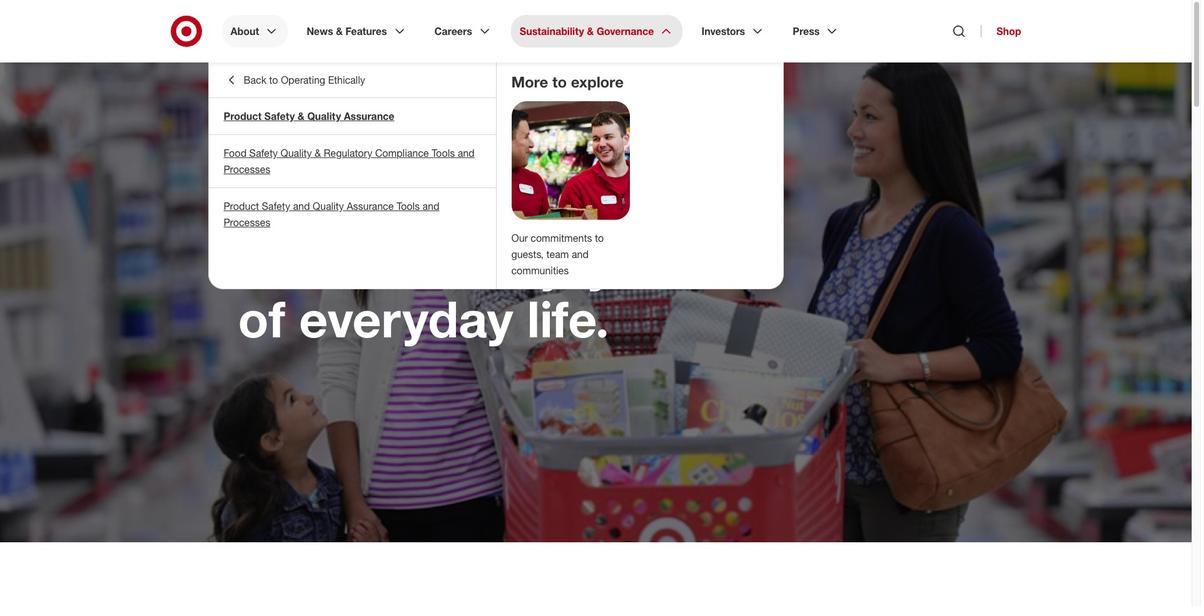 Task type: locate. For each thing, give the bounding box(es) containing it.
quality down back to operating ethically
[[307, 110, 341, 123]]

product up food
[[224, 110, 262, 123]]

product safety & quality assurance
[[224, 110, 395, 123]]

to
[[553, 73, 567, 91], [269, 74, 278, 86], [505, 123, 554, 185], [595, 232, 604, 245]]

tools down compliance
[[397, 200, 420, 213]]

0 vertical spatial assurance
[[344, 110, 395, 123]]

to inside 'our commitments to guests, team and communities'
[[595, 232, 604, 245]]

1 vertical spatial assurance
[[347, 200, 394, 213]]

assurance
[[344, 110, 395, 123], [347, 200, 394, 213]]

regulatory
[[324, 147, 373, 160]]

more to explore
[[512, 73, 624, 91]]

assurance down food safety quality & regulatory compliance tools and processes link
[[347, 200, 394, 213]]

to inside button
[[269, 74, 278, 86]]

1 horizontal spatial tools
[[432, 147, 455, 160]]

safety right food
[[249, 147, 278, 160]]

tools inside food safety quality & regulatory compliance tools and processes
[[432, 147, 455, 160]]

shop
[[997, 25, 1022, 38]]

quality
[[307, 110, 341, 123], [281, 147, 312, 160], [313, 200, 344, 213]]

0 vertical spatial quality
[[307, 110, 341, 123]]

news & features
[[307, 25, 387, 38]]

tools right compliance
[[432, 147, 455, 160]]

product inside product safety and quality assurance tools and processes
[[224, 200, 259, 213]]

about down the back
[[238, 103, 281, 121]]

assurance for product safety & quality assurance
[[344, 110, 395, 123]]

quality down food safety quality & regulatory compliance tools and processes
[[313, 200, 344, 213]]

safety inside product safety and quality assurance tools and processes
[[262, 200, 290, 213]]

quality inside product safety and quality assurance tools and processes
[[313, 200, 344, 213]]

back to operating ethically
[[244, 74, 365, 86]]

quality inside food safety quality & regulatory compliance tools and processes
[[281, 147, 312, 160]]

governance
[[597, 25, 654, 38]]

tools inside product safety and quality assurance tools and processes
[[397, 200, 420, 213]]

1 vertical spatial quality
[[281, 147, 312, 160]]

about inside site navigation "element"
[[231, 25, 259, 38]]

0 vertical spatial about
[[231, 25, 259, 38]]

1 vertical spatial processes
[[224, 217, 270, 229]]

safety for quality
[[249, 147, 278, 160]]

ethically
[[328, 74, 365, 86]]

our
[[512, 232, 528, 245]]

2 product from the top
[[224, 200, 259, 213]]

product
[[224, 110, 262, 123], [224, 200, 259, 213]]

1 vertical spatial about
[[238, 103, 281, 121]]

assurance down back to operating ethically button
[[344, 110, 395, 123]]

assurance inside product safety and quality assurance tools and processes
[[347, 200, 394, 213]]

and
[[458, 147, 475, 160], [293, 200, 310, 213], [423, 200, 440, 213], [572, 248, 589, 261]]

processes
[[224, 163, 270, 176], [224, 217, 270, 229]]

we're
[[238, 123, 371, 185]]

quality down product safety & quality assurance
[[281, 147, 312, 160]]

& left governance
[[587, 25, 594, 38]]

processes inside food safety quality & regulatory compliance tools and processes
[[224, 163, 270, 176]]

product for product safety & quality assurance
[[224, 110, 262, 123]]

safety down we're
[[262, 200, 290, 213]]

2 processes from the top
[[224, 217, 270, 229]]

2 vertical spatial quality
[[313, 200, 344, 213]]

&
[[336, 25, 343, 38], [587, 25, 594, 38], [298, 110, 305, 123], [315, 147, 321, 160]]

about
[[231, 25, 259, 38], [238, 103, 281, 121]]

and inside food safety quality & regulatory compliance tools and processes
[[458, 147, 475, 160]]

our commitments to guests, team and communities link
[[512, 232, 604, 277]]

shop link
[[981, 25, 1022, 38]]

our commitments to guests, team and communities
[[512, 232, 604, 277]]

& down the operating at the left of the page
[[298, 110, 305, 123]]

safety
[[264, 110, 295, 123], [249, 147, 278, 160], [262, 200, 290, 213]]

of
[[238, 288, 285, 350]]

0 vertical spatial product
[[224, 110, 262, 123]]

sustainability
[[520, 25, 584, 38]]

about inside about we're here to help all families discover the joy of everyday life.
[[238, 103, 281, 121]]

safety inside food safety quality & regulatory compliance tools and processes
[[249, 147, 278, 160]]

and inside 'our commitments to guests, team and communities'
[[572, 248, 589, 261]]

safety down the operating at the left of the page
[[264, 110, 295, 123]]

safety for and
[[262, 200, 290, 213]]

0 horizontal spatial tools
[[397, 200, 420, 213]]

1 vertical spatial product
[[224, 200, 259, 213]]

& inside food safety quality & regulatory compliance tools and processes
[[315, 147, 321, 160]]

sustainability & governance
[[520, 25, 654, 38]]

discover
[[238, 233, 440, 295]]

2 vertical spatial safety
[[262, 200, 290, 213]]

investors link
[[693, 15, 774, 48]]

& left regulatory
[[315, 147, 321, 160]]

0 vertical spatial safety
[[264, 110, 295, 123]]

product safety and quality assurance tools and processes
[[224, 200, 440, 229]]

tools
[[432, 147, 455, 160], [397, 200, 420, 213]]

0 vertical spatial processes
[[224, 163, 270, 176]]

about up the back
[[231, 25, 259, 38]]

guests,
[[512, 248, 544, 261]]

1 vertical spatial tools
[[397, 200, 420, 213]]

about link
[[222, 15, 288, 48]]

0 vertical spatial tools
[[432, 147, 455, 160]]

1 product from the top
[[224, 110, 262, 123]]

quality inside product safety & quality assurance link
[[307, 110, 341, 123]]

press link
[[784, 15, 849, 48]]

investors
[[702, 25, 745, 38]]

1 vertical spatial safety
[[249, 147, 278, 160]]

two target team members smiling in the grocery department image
[[512, 101, 630, 220]]

product down food
[[224, 200, 259, 213]]

1 processes from the top
[[224, 163, 270, 176]]



Task type: vqa. For each thing, say whether or not it's contained in the screenshot.
the About within the About Link
yes



Task type: describe. For each thing, give the bounding box(es) containing it.
about we're here to help all families discover the joy of everyday life.
[[238, 103, 614, 350]]

joy
[[544, 233, 614, 295]]

team
[[547, 248, 569, 261]]

explore
[[571, 73, 624, 91]]

food safety quality & regulatory compliance tools and processes link
[[209, 135, 496, 188]]

communities
[[512, 265, 569, 277]]

commitments
[[531, 232, 592, 245]]

processes inside product safety and quality assurance tools and processes
[[224, 217, 270, 229]]

quality for and
[[313, 200, 344, 213]]

life.
[[527, 288, 609, 350]]

to inside about we're here to help all families discover the joy of everyday life.
[[505, 123, 554, 185]]

news
[[307, 25, 333, 38]]

more
[[512, 73, 548, 91]]

careers
[[435, 25, 472, 38]]

& right news
[[336, 25, 343, 38]]

back to operating ethically button
[[209, 63, 496, 98]]

careers link
[[426, 15, 501, 48]]

product for product safety and quality assurance tools and processes
[[224, 200, 259, 213]]

back
[[244, 74, 266, 86]]

compliance
[[375, 147, 429, 160]]

news & features link
[[298, 15, 416, 48]]

about for about
[[231, 25, 259, 38]]

about for about we're here to help all families discover the joy of everyday life.
[[238, 103, 281, 121]]

food
[[224, 147, 247, 160]]

the
[[454, 233, 530, 295]]

product safety & quality assurance link
[[209, 98, 496, 135]]

operating
[[281, 74, 325, 86]]

everyday
[[299, 288, 513, 350]]

all
[[354, 178, 409, 240]]

food safety quality & regulatory compliance tools and processes
[[224, 147, 475, 176]]

quality for &
[[307, 110, 341, 123]]

features
[[346, 25, 387, 38]]

here
[[385, 123, 492, 185]]

press
[[793, 25, 820, 38]]

safety for &
[[264, 110, 295, 123]]

product safety and quality assurance tools and processes link
[[209, 188, 496, 241]]

site navigation element
[[0, 0, 1201, 607]]

families
[[423, 178, 607, 240]]

help
[[238, 178, 340, 240]]

sustainability & governance link
[[511, 15, 683, 48]]

assurance for product safety and quality assurance tools and processes
[[347, 200, 394, 213]]



